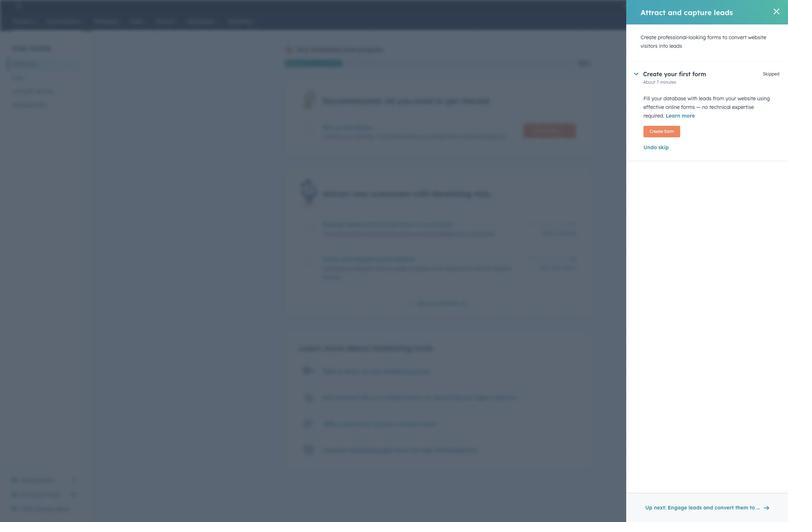 Task type: describe. For each thing, give the bounding box(es) containing it.
website (cms)
[[12, 102, 46, 108]]

skip
[[659, 144, 669, 151]]

close image
[[774, 9, 780, 14]]

undo skip
[[644, 144, 669, 151]]

required.
[[644, 113, 665, 119]]

start tasks button
[[524, 124, 576, 138]]

22
[[554, 266, 559, 271]]

sales
[[12, 74, 24, 81]]

your marketing tools progress
[[296, 46, 383, 53]]

website
[[12, 102, 31, 108]]

1 vertical spatial tools
[[414, 343, 433, 353]]

menu containing pomatoes
[[620, 0, 774, 12]]

up
[[334, 124, 341, 131]]

1 vertical spatial marketing
[[384, 368, 414, 375]]

professional-
[[658, 34, 689, 41]]

settings link
[[704, 2, 713, 10]]

import
[[323, 134, 340, 140]]

invite your team
[[20, 492, 60, 498]]

about inside create your first form about 7 minutes
[[644, 79, 656, 85]]

from inside fill your database with leads from your website using effective online forms — no technical expertise required.
[[713, 95, 725, 102]]

customers inside button
[[757, 505, 783, 511]]

into
[[659, 43, 668, 49]]

email
[[383, 231, 396, 237]]

get started with a 4 minute lesson on attracting the right audience link
[[323, 394, 516, 402]]

engage leads and convert them to customers create conversion-ready email campaigns and engage your contact lists
[[323, 221, 496, 237]]

a for short
[[338, 421, 342, 428]]

minute
[[382, 394, 402, 402]]

with for customers
[[413, 189, 430, 199]]

marketing inside button
[[12, 61, 36, 67]]

track
[[323, 256, 339, 263]]

customers inside engage leads and convert them to customers create conversion-ready email campaigns and engage your contact lists
[[424, 221, 454, 228]]

get
[[323, 394, 333, 402]]

progress
[[358, 46, 383, 53]]

settings image
[[706, 3, 712, 10]]

7
[[657, 79, 659, 85]]

0 horizontal spatial from
[[396, 447, 409, 454]]

leads inside engage leads and convert them to customers create conversion-ready email campaigns and engage your contact lists
[[347, 221, 362, 228]]

create for form
[[650, 129, 664, 134]]

pomatoes button
[[728, 0, 774, 12]]

short
[[344, 421, 359, 428]]

0 vertical spatial started
[[461, 96, 489, 106]]

your up technical
[[726, 95, 737, 102]]

completed
[[432, 301, 458, 307]]

all
[[385, 96, 395, 106]]

your
[[296, 46, 309, 53]]

visitors'
[[474, 266, 492, 272]]

tyler black image
[[733, 3, 739, 9]]

technical
[[710, 104, 731, 110]]

engage inside button
[[668, 505, 687, 511]]

link opens in a new window image
[[71, 478, 76, 483]]

Search HubSpot search field
[[682, 15, 770, 27]]

0 vertical spatial marketing
[[372, 343, 412, 353]]

user
[[12, 43, 28, 52]]

start for start overview demo
[[20, 506, 32, 513]]

more for learn more about marketing tools
[[324, 343, 344, 353]]

0% for track and analyze performance
[[570, 256, 576, 262]]

0 vertical spatial of
[[362, 368, 367, 375]]

marketplaces button
[[674, 0, 689, 12]]

take a demo of your marketing tools
[[323, 368, 430, 375]]

about for engage leads and convert them to customers
[[543, 231, 555, 236]]

recommended: all you need to get started
[[323, 96, 489, 106]]

set up the basics button
[[323, 124, 518, 131]]

engage inside engage leads and convert them to customers create conversion-ready email campaigns and engage your contact lists
[[323, 221, 345, 228]]

create form
[[650, 129, 674, 134]]

start overview demo
[[20, 506, 70, 513]]

code,
[[394, 266, 407, 272]]

user guide
[[12, 43, 51, 52]]

about inside "track and analyze performance install your hubspot tracking code, and learn more about your visitors' website activity"
[[446, 266, 460, 272]]

attract and capture leads
[[641, 8, 733, 17]]

track and analyze performance install your hubspot tracking code, and learn more about your visitors' website activity
[[323, 256, 511, 281]]

create form link
[[644, 126, 681, 137]]

website inside fill your database with leads from your website using effective online forms — no technical expertise required.
[[738, 95, 756, 102]]

create professional-looking forms to convert website visitors into leads
[[641, 34, 767, 49]]

2 vertical spatial marketing
[[348, 447, 378, 454]]

calling icon button
[[660, 1, 673, 10]]

convert for create professional-looking forms to convert website visitors into leads
[[729, 34, 747, 41]]

skipped
[[763, 71, 780, 77]]

marketing button
[[7, 57, 81, 71]]

notifications image
[[718, 3, 724, 10]]

need
[[414, 96, 433, 106]]

teammates,
[[391, 134, 419, 140]]

customer service button
[[7, 85, 81, 98]]

them inside button
[[736, 505, 749, 511]]

attract for attract and capture leads
[[641, 8, 666, 17]]

20%
[[578, 60, 590, 67]]

get
[[446, 96, 459, 106]]

minutes inside create your first form about 7 minutes
[[660, 79, 677, 85]]

create for professional-
[[641, 34, 657, 41]]

create for your
[[644, 71, 663, 78]]

about 4 minutes
[[543, 231, 576, 236]]

1 horizontal spatial marketing
[[311, 46, 341, 53]]

view your plan link
[[7, 473, 81, 488]]

view your plan
[[20, 477, 55, 484]]

contacts,
[[353, 134, 375, 140]]

analyze
[[353, 256, 376, 263]]

with for database
[[688, 95, 698, 102]]

undo skip button
[[644, 143, 771, 152]]

(cms)
[[32, 102, 46, 108]]

up
[[646, 505, 653, 511]]

view
[[20, 477, 32, 484]]

1 horizontal spatial of
[[374, 421, 380, 428]]

using
[[758, 95, 770, 102]]

form inside create your first form about 7 minutes
[[693, 71, 707, 78]]

2 vertical spatial tools
[[416, 368, 430, 375]]

audience
[[490, 394, 516, 402]]

your inside set up the basics import your contacts, invite teammates, and understand hubspot properties
[[341, 134, 352, 140]]

service
[[36, 88, 53, 95]]

no
[[702, 104, 708, 110]]

basics
[[354, 124, 372, 131]]

your right install
[[339, 266, 350, 272]]

minutes for track and analyze performance
[[560, 266, 576, 271]]

start for start tasks
[[533, 128, 545, 134]]

leads right settings image
[[714, 8, 733, 17]]

online
[[666, 104, 680, 110]]

create your first form about 7 minutes
[[644, 71, 707, 85]]

effective
[[644, 104, 665, 110]]

your inside 'invite your team' button
[[35, 492, 46, 498]]

search image
[[768, 19, 773, 24]]

learn for learn more about marketing tools
[[299, 343, 322, 353]]

first
[[679, 71, 691, 78]]

0 vertical spatial tools
[[342, 46, 356, 53]]

show completed (1) button
[[409, 299, 466, 309]]

website inside "track and analyze performance install your hubspot tracking code, and learn more about your visitors' website activity"
[[493, 266, 511, 272]]

and inside button
[[704, 505, 713, 511]]

forms inside fill your database with leads from your website using effective online forms — no technical expertise required.
[[681, 104, 695, 110]]

expertise
[[733, 104, 754, 110]]

new
[[352, 189, 368, 199]]

1 horizontal spatial 4
[[556, 231, 559, 236]]

your marketing tools progress progress bar
[[285, 60, 342, 67]]

0 vertical spatial customers
[[371, 189, 411, 199]]

2 vertical spatial with
[[357, 394, 370, 402]]

convert for up next: engage leads and convert them to customers
[[715, 505, 734, 511]]

conversion-
[[340, 231, 368, 237]]

contacts
[[395, 421, 420, 428]]

leads inside up next: engage leads and convert them to customers button
[[689, 505, 702, 511]]

to inside the create professional-looking forms to convert website visitors into leads
[[723, 34, 728, 41]]

help image
[[694, 3, 700, 10]]

1 vertical spatial 4
[[377, 394, 381, 402]]

hubspot link
[[9, 1, 27, 10]]



Task type: locate. For each thing, give the bounding box(es) containing it.
marketing
[[372, 343, 412, 353], [384, 368, 414, 375], [348, 447, 378, 454]]

0 vertical spatial a
[[338, 368, 342, 375]]

tour
[[360, 421, 372, 428]]

about 22 minutes
[[540, 266, 576, 271]]

engage up conversion-
[[323, 221, 345, 228]]

1 horizontal spatial demo
[[344, 368, 360, 375]]

1 vertical spatial about
[[346, 343, 369, 353]]

0 vertical spatial 0%
[[570, 221, 576, 227]]

website right visitors'
[[493, 266, 511, 272]]

your down learn more about marketing tools
[[369, 368, 382, 375]]

undo
[[644, 144, 657, 151]]

0 vertical spatial them
[[400, 221, 415, 228]]

1 horizontal spatial learn
[[666, 113, 681, 119]]

understand
[[431, 134, 458, 140]]

the right up
[[343, 124, 352, 131]]

0 vertical spatial from
[[713, 95, 725, 102]]

minutes for engage leads and convert them to customers
[[560, 231, 576, 236]]

website down search button at the top right of the page
[[748, 34, 767, 41]]

menu
[[620, 0, 774, 12]]

more inside "track and analyze performance install your hubspot tracking code, and learn more about your visitors' website activity"
[[432, 266, 445, 272]]

the inside set up the basics import your contacts, invite teammates, and understand hubspot properties
[[343, 124, 352, 131]]

set
[[323, 124, 332, 131]]

up next: engage leads and convert them to customers
[[646, 505, 783, 511]]

from right apps
[[396, 447, 409, 454]]

with up —
[[688, 95, 698, 102]]

start left tasks
[[533, 128, 545, 134]]

connect marketing apps from the app marketplace link
[[323, 447, 479, 456]]

start down invite at the bottom left
[[20, 506, 32, 513]]

2 vertical spatial a
[[338, 421, 342, 428]]

about up the 22
[[543, 231, 555, 236]]

1 vertical spatial forms
[[681, 104, 695, 110]]

0% up about 22 minutes
[[570, 256, 576, 262]]

the left right
[[464, 394, 473, 402]]

2 vertical spatial more
[[324, 343, 344, 353]]

the left app
[[411, 447, 420, 454]]

start inside button
[[533, 128, 545, 134]]

0 vertical spatial start
[[533, 128, 545, 134]]

with up tour
[[357, 394, 370, 402]]

0 horizontal spatial about
[[346, 343, 369, 353]]

a left short
[[338, 421, 342, 428]]

customer
[[12, 88, 34, 95]]

hubspot image
[[13, 1, 22, 10]]

demo down team at left
[[56, 506, 70, 513]]

your left plan
[[33, 477, 44, 484]]

fill your database with leads from your website using effective online forms — no technical expertise required.
[[644, 95, 770, 119]]

track and analyze performance button
[[323, 256, 518, 263]]

link opens in a new window image
[[473, 447, 478, 456], [473, 449, 478, 454], [71, 476, 76, 485]]

take for take a short tour of how contacts work
[[323, 421, 336, 428]]

2 vertical spatial marketing
[[432, 189, 472, 199]]

0 vertical spatial attract
[[641, 8, 666, 17]]

hubspot down analyze
[[351, 266, 372, 272]]

0 horizontal spatial learn
[[299, 343, 322, 353]]

lesson
[[404, 394, 422, 402]]

1 vertical spatial about
[[543, 231, 555, 236]]

convert inside engage leads and convert them to customers create conversion-ready email campaigns and engage your contact lists
[[376, 221, 398, 228]]

attract left new
[[323, 189, 350, 199]]

0 vertical spatial forms
[[708, 34, 721, 41]]

with inside fill your database with leads from your website using effective online forms — no technical expertise required.
[[688, 95, 698, 102]]

visitors
[[641, 43, 658, 49]]

1 vertical spatial the
[[464, 394, 473, 402]]

0 horizontal spatial engage
[[323, 221, 345, 228]]

to inside button
[[750, 505, 755, 511]]

leads up no in the top of the page
[[699, 95, 712, 102]]

create inside the create professional-looking forms to convert website visitors into leads
[[641, 34, 657, 41]]

1 vertical spatial form
[[665, 129, 674, 134]]

take
[[323, 368, 336, 375], [323, 421, 336, 428]]

create down "required."
[[650, 129, 664, 134]]

0 horizontal spatial forms
[[681, 104, 695, 110]]

demo for a
[[344, 368, 360, 375]]

and inside set up the basics import your contacts, invite teammates, and understand hubspot properties
[[421, 134, 430, 140]]

marketplaces image
[[678, 3, 685, 10]]

website up the expertise
[[738, 95, 756, 102]]

1 vertical spatial minutes
[[560, 231, 576, 236]]

1 horizontal spatial more
[[432, 266, 445, 272]]

connect
[[323, 447, 346, 454]]

0 horizontal spatial start
[[20, 506, 32, 513]]

1 vertical spatial marketing
[[12, 61, 36, 67]]

attract for attract new customers with marketing hub
[[323, 189, 350, 199]]

forms left —
[[681, 104, 695, 110]]

website
[[748, 34, 767, 41], [738, 95, 756, 102], [493, 266, 511, 272]]

marketing up 'your marketing tools progress' progress bar
[[311, 46, 341, 53]]

1 horizontal spatial from
[[713, 95, 725, 102]]

learn
[[419, 266, 431, 272]]

calling icon image
[[663, 3, 670, 9]]

you
[[397, 96, 412, 106]]

your inside engage leads and convert them to customers create conversion-ready email campaigns and engage your contact lists
[[455, 231, 465, 237]]

leads inside fill your database with leads from your website using effective online forms — no technical expertise required.
[[699, 95, 712, 102]]

1 horizontal spatial engage
[[668, 505, 687, 511]]

demo down learn more about marketing tools
[[344, 368, 360, 375]]

hubspot
[[460, 134, 481, 140], [351, 266, 372, 272]]

user guide views element
[[7, 31, 81, 112]]

upgrade image
[[625, 3, 632, 10]]

start tasks
[[533, 128, 560, 134]]

a down learn more about marketing tools
[[338, 368, 342, 375]]

1 vertical spatial website
[[738, 95, 756, 102]]

ready
[[368, 231, 381, 237]]

properties
[[482, 134, 506, 140]]

1 vertical spatial a
[[371, 394, 375, 402]]

1 vertical spatial customers
[[424, 221, 454, 228]]

learn inside button
[[666, 113, 681, 119]]

app
[[422, 447, 434, 454]]

2 take from the top
[[323, 421, 336, 428]]

create inside engage leads and convert them to customers create conversion-ready email campaigns and engage your contact lists
[[323, 231, 339, 237]]

attract right upgrade image
[[641, 8, 666, 17]]

2 vertical spatial website
[[493, 266, 511, 272]]

0 vertical spatial take
[[323, 368, 336, 375]]

1 horizontal spatial them
[[736, 505, 749, 511]]

engage right next: on the right of page
[[668, 505, 687, 511]]

1 horizontal spatial with
[[413, 189, 430, 199]]

start overview demo link
[[7, 502, 81, 517]]

website (cms) button
[[7, 98, 81, 112]]

1 0% from the top
[[570, 221, 576, 227]]

your inside view your plan link
[[33, 477, 44, 484]]

0% up about 4 minutes
[[570, 221, 576, 227]]

0 horizontal spatial attract
[[323, 189, 350, 199]]

2 vertical spatial convert
[[715, 505, 734, 511]]

marketplace
[[435, 447, 471, 454]]

(1)
[[460, 301, 466, 307]]

1 take from the top
[[323, 368, 336, 375]]

your
[[664, 71, 678, 78], [652, 95, 662, 102], [726, 95, 737, 102], [341, 134, 352, 140], [455, 231, 465, 237], [339, 266, 350, 272], [462, 266, 472, 272], [369, 368, 382, 375], [33, 477, 44, 484], [35, 492, 46, 498]]

to inside engage leads and convert them to customers create conversion-ready email campaigns and engage your contact lists
[[417, 221, 422, 228]]

0 vertical spatial about
[[446, 266, 460, 272]]

capture
[[684, 8, 712, 17]]

0 horizontal spatial started
[[335, 394, 356, 402]]

set up the basics import your contacts, invite teammates, and understand hubspot properties
[[323, 124, 506, 140]]

0 horizontal spatial 4
[[377, 394, 381, 402]]

about for track and analyze performance
[[540, 266, 553, 271]]

looking
[[689, 34, 706, 41]]

marketing
[[311, 46, 341, 53], [12, 61, 36, 67], [432, 189, 472, 199]]

0 horizontal spatial customers
[[371, 189, 411, 199]]

0 vertical spatial 4
[[556, 231, 559, 236]]

2 horizontal spatial the
[[464, 394, 473, 402]]

1 horizontal spatial start
[[533, 128, 545, 134]]

create up 7
[[644, 71, 663, 78]]

your right engage
[[455, 231, 465, 237]]

a
[[338, 368, 342, 375], [371, 394, 375, 402], [338, 421, 342, 428]]

0 horizontal spatial of
[[362, 368, 367, 375]]

of
[[362, 368, 367, 375], [374, 421, 380, 428]]

leads right next: on the right of page
[[689, 505, 702, 511]]

learn more
[[666, 113, 695, 119]]

1 vertical spatial 0%
[[570, 256, 576, 262]]

convert inside the create professional-looking forms to convert website visitors into leads
[[729, 34, 747, 41]]

a left minute
[[371, 394, 375, 402]]

customers
[[371, 189, 411, 199], [424, 221, 454, 228], [757, 505, 783, 511]]

form up skip
[[665, 129, 674, 134]]

up next: engage leads and convert them to customers button
[[641, 501, 783, 515]]

0 horizontal spatial form
[[665, 129, 674, 134]]

2 horizontal spatial with
[[688, 95, 698, 102]]

4 up about 22 minutes
[[556, 231, 559, 236]]

1 vertical spatial started
[[335, 394, 356, 402]]

how
[[382, 421, 394, 428]]

2 vertical spatial the
[[411, 447, 420, 454]]

1 vertical spatial of
[[374, 421, 380, 428]]

caret image
[[634, 73, 639, 75]]

0 vertical spatial about
[[644, 79, 656, 85]]

create
[[641, 34, 657, 41], [644, 71, 663, 78], [650, 129, 664, 134], [323, 231, 339, 237]]

your up effective
[[652, 95, 662, 102]]

attract inside attract and capture leads dialog
[[641, 8, 666, 17]]

your down up
[[341, 134, 352, 140]]

leads up conversion-
[[347, 221, 362, 228]]

learn for learn more
[[666, 113, 681, 119]]

1 vertical spatial convert
[[376, 221, 398, 228]]

learn
[[666, 113, 681, 119], [299, 343, 322, 353]]

more inside button
[[682, 113, 695, 119]]

0 horizontal spatial them
[[400, 221, 415, 228]]

1 horizontal spatial about
[[446, 266, 460, 272]]

0 vertical spatial hubspot
[[460, 134, 481, 140]]

0 vertical spatial with
[[688, 95, 698, 102]]

on
[[424, 394, 431, 402]]

marketing up minute
[[384, 368, 414, 375]]

attract new customers with marketing hub
[[323, 189, 490, 199]]

invite
[[20, 492, 34, 498]]

1 vertical spatial attract
[[323, 189, 350, 199]]

leads down the "professional-"
[[670, 43, 682, 49]]

forms inside the create professional-looking forms to convert website visitors into leads
[[708, 34, 721, 41]]

campaigns
[[397, 231, 423, 237]]

1 horizontal spatial the
[[411, 447, 420, 454]]

with up engage leads and convert them to customers button on the top
[[413, 189, 430, 199]]

contact
[[467, 231, 485, 237]]

0 vertical spatial learn
[[666, 113, 681, 119]]

a for demo
[[338, 368, 342, 375]]

attracting
[[433, 394, 462, 402]]

1 vertical spatial demo
[[56, 506, 70, 513]]

about right learn
[[446, 266, 460, 272]]

started
[[461, 96, 489, 106], [335, 394, 356, 402]]

more for learn more
[[682, 113, 695, 119]]

engage leads and convert them to customers button
[[323, 221, 518, 228]]

hubspot inside set up the basics import your contacts, invite teammates, and understand hubspot properties
[[460, 134, 481, 140]]

0 vertical spatial marketing
[[311, 46, 341, 53]]

hubspot inside "track and analyze performance install your hubspot tracking code, and learn more about your visitors' website activity"
[[351, 266, 372, 272]]

2 vertical spatial about
[[540, 266, 553, 271]]

install
[[323, 266, 338, 272]]

menu item
[[658, 0, 660, 12]]

about left the 22
[[540, 266, 553, 271]]

0 horizontal spatial more
[[324, 343, 344, 353]]

link opens in a new window image inside view your plan link
[[71, 476, 76, 485]]

0 vertical spatial demo
[[344, 368, 360, 375]]

0 vertical spatial website
[[748, 34, 767, 41]]

2 vertical spatial minutes
[[560, 266, 576, 271]]

from up technical
[[713, 95, 725, 102]]

hub
[[474, 189, 490, 199]]

leads
[[714, 8, 733, 17], [670, 43, 682, 49], [699, 95, 712, 102], [347, 221, 362, 228], [689, 505, 702, 511]]

about up take a demo of your marketing tools
[[346, 343, 369, 353]]

website inside the create professional-looking forms to convert website visitors into leads
[[748, 34, 767, 41]]

convert inside button
[[715, 505, 734, 511]]

fill
[[644, 95, 650, 102]]

2 vertical spatial customers
[[757, 505, 783, 511]]

get started with a 4 minute lesson on attracting the right audience
[[323, 394, 516, 402]]

1 horizontal spatial customers
[[424, 221, 454, 228]]

your left visitors'
[[462, 266, 472, 272]]

tracking
[[373, 266, 393, 272]]

0% for engage leads and convert them to customers
[[570, 221, 576, 227]]

attract
[[641, 8, 666, 17], [323, 189, 350, 199]]

0 horizontal spatial demo
[[56, 506, 70, 513]]

from
[[713, 95, 725, 102], [396, 447, 409, 454]]

of left how
[[374, 421, 380, 428]]

performance
[[378, 256, 415, 263]]

leads inside the create professional-looking forms to convert website visitors into leads
[[670, 43, 682, 49]]

lists
[[486, 231, 496, 237]]

and
[[668, 8, 682, 17], [421, 134, 430, 140], [364, 221, 375, 228], [425, 231, 434, 237], [341, 256, 352, 263], [409, 266, 418, 272], [704, 505, 713, 511]]

of down learn more about marketing tools
[[362, 368, 367, 375]]

marketing up take a demo of your marketing tools
[[372, 343, 412, 353]]

1 vertical spatial from
[[396, 447, 409, 454]]

4 left minute
[[377, 394, 381, 402]]

1 vertical spatial learn
[[299, 343, 322, 353]]

take for take a demo of your marketing tools
[[323, 368, 336, 375]]

marketing left apps
[[348, 447, 378, 454]]

pomatoes
[[741, 3, 763, 9]]

guide
[[30, 43, 51, 52]]

team
[[47, 492, 60, 498]]

hubspot left properties
[[460, 134, 481, 140]]

activity
[[323, 274, 340, 281]]

engage
[[435, 231, 453, 237]]

take up get
[[323, 368, 336, 375]]

take left short
[[323, 421, 336, 428]]

create up visitors
[[641, 34, 657, 41]]

forms right looking
[[708, 34, 721, 41]]

invite your team button
[[7, 488, 81, 502]]

your left first
[[664, 71, 678, 78]]

your inside create your first form about 7 minutes
[[664, 71, 678, 78]]

search button
[[764, 15, 777, 27]]

1 horizontal spatial forms
[[708, 34, 721, 41]]

learn more button
[[666, 112, 695, 120]]

0 vertical spatial more
[[682, 113, 695, 119]]

take a short tour of how contacts work
[[323, 421, 436, 428]]

2 horizontal spatial marketing
[[432, 189, 472, 199]]

1 horizontal spatial started
[[461, 96, 489, 106]]

1 vertical spatial hubspot
[[351, 266, 372, 272]]

take a demo of your marketing tools link
[[323, 368, 430, 375]]

2 horizontal spatial customers
[[757, 505, 783, 511]]

the inside connect marketing apps from the app marketplace link
[[411, 447, 420, 454]]

2 0% from the top
[[570, 256, 576, 262]]

your left team at left
[[35, 492, 46, 498]]

to
[[723, 34, 728, 41], [436, 96, 444, 106], [417, 221, 422, 228], [750, 505, 755, 511]]

marketing left 'hub' at the right of page
[[432, 189, 472, 199]]

invite
[[376, 134, 389, 140]]

1 vertical spatial them
[[736, 505, 749, 511]]

create inside create your first form about 7 minutes
[[644, 71, 663, 78]]

recommended:
[[323, 96, 383, 106]]

attract and capture leads dialog
[[627, 0, 788, 522]]

1 vertical spatial engage
[[668, 505, 687, 511]]

demo for overview
[[56, 506, 70, 513]]

1 vertical spatial more
[[432, 266, 445, 272]]

0 vertical spatial form
[[693, 71, 707, 78]]

marketing up sales on the left
[[12, 61, 36, 67]]

1 vertical spatial take
[[323, 421, 336, 428]]

1 vertical spatial start
[[20, 506, 32, 513]]

0 horizontal spatial marketing
[[12, 61, 36, 67]]

them inside engage leads and convert them to customers create conversion-ready email campaigns and engage your contact lists
[[400, 221, 415, 228]]

0 horizontal spatial hubspot
[[351, 266, 372, 272]]

1 horizontal spatial hubspot
[[460, 134, 481, 140]]

1 vertical spatial with
[[413, 189, 430, 199]]

about left 7
[[644, 79, 656, 85]]

2 horizontal spatial more
[[682, 113, 695, 119]]

create left conversion-
[[323, 231, 339, 237]]

form right first
[[693, 71, 707, 78]]



Task type: vqa. For each thing, say whether or not it's contained in the screenshot.
Link opens in a new window icon within Connect marketing apps from the App Marketplace link
yes



